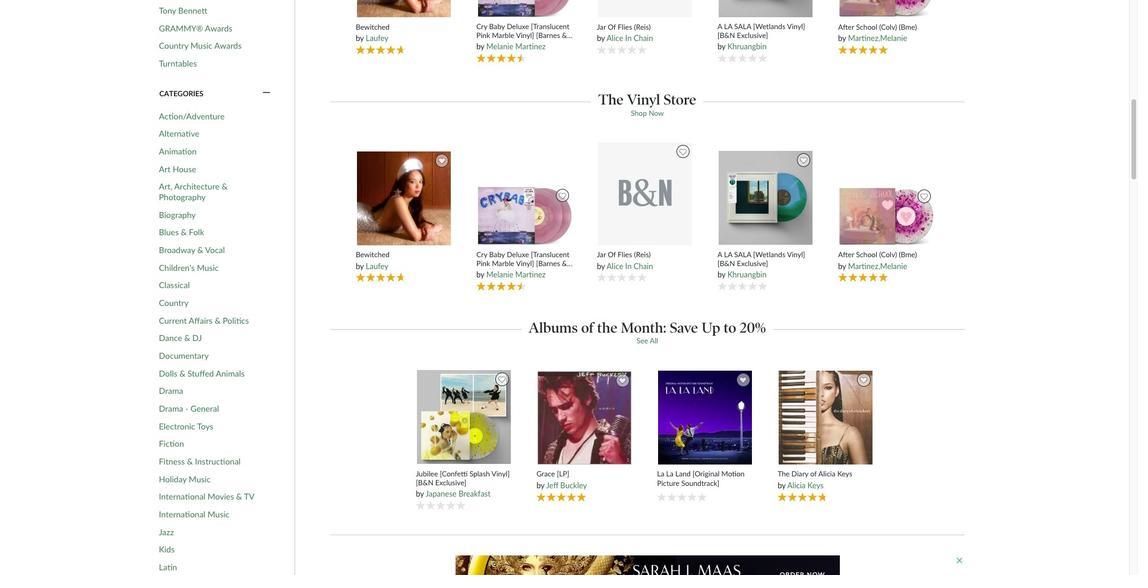 Task type: vqa. For each thing, say whether or not it's contained in the screenshot.


Task type: locate. For each thing, give the bounding box(es) containing it.
0 vertical spatial jar of flies (reis) image
[[598, 0, 693, 18]]

0 vertical spatial [translucent
[[531, 22, 570, 31]]

1 vertical spatial by melanie martinez
[[476, 270, 546, 279]]

sala
[[734, 22, 751, 31], [734, 250, 751, 259]]

0 vertical spatial [barnes
[[536, 31, 560, 40]]

1 cry baby deluxe [translucent pink marble vinyl] [barnes & noble exclusive] from the top
[[476, 22, 570, 49]]

1 vertical spatial school
[[856, 250, 878, 259]]

1 vertical spatial after school (colv) (bme) link
[[838, 250, 935, 259]]

1 vertical spatial [b&n
[[718, 259, 735, 268]]

the inside the diary of alicia keys by alicia keys
[[778, 470, 790, 479]]

1 vertical spatial drama
[[159, 403, 183, 413]]

broadway & vocal link
[[159, 245, 225, 255]]

2 laufey link from the top
[[366, 261, 388, 271]]

0 vertical spatial a la sala [wetlands vinyl] [b&n exclusive] link
[[718, 22, 814, 40]]

1 school from the top
[[856, 22, 878, 31]]

music for country
[[191, 41, 212, 51]]

cry baby deluxe [translucent pink marble vinyl] [barnes & noble exclusive] image
[[477, 0, 572, 18], [477, 186, 572, 246]]

alicia up alicia keys link
[[819, 470, 836, 479]]

1 vertical spatial bewitched by laufey
[[356, 250, 390, 271]]

animals
[[216, 368, 245, 378]]

1 vertical spatial sala
[[734, 250, 751, 259]]

art house
[[159, 164, 196, 174]]

1 in from the top
[[625, 33, 632, 43]]

2 martinez,melanie link from the top
[[848, 261, 907, 271]]

jar of flies (reis) by alice in chain for first "alice in chain" link
[[597, 22, 653, 43]]

melanie for 'melanie martinez' link corresponding to first "alice in chain" link
[[486, 42, 513, 51]]

drama
[[159, 386, 183, 396], [159, 403, 183, 413]]

1 [translucent from the top
[[531, 22, 570, 31]]

1 jar of flies (reis) link from the top
[[597, 22, 694, 31]]

general
[[191, 403, 219, 413]]

0 vertical spatial bewitched
[[356, 22, 390, 31]]

2 after school (colv) (bme) link from the top
[[838, 250, 935, 259]]

bewitched by laufey
[[356, 22, 390, 43], [356, 250, 390, 271]]

2 khruangbin link from the top
[[728, 270, 767, 279]]

alicia down diary
[[787, 480, 806, 490]]

2 school from the top
[[856, 250, 878, 259]]

1 (bme) from the top
[[899, 22, 917, 31]]

keys down "the diary of alicia keys" link
[[808, 480, 824, 490]]

0 vertical spatial melanie martinez link
[[486, 42, 546, 51]]

2 cry baby deluxe [translucent pink marble vinyl] [barnes & noble exclusive] link from the top
[[476, 250, 573, 277]]

1 vertical spatial jar of flies (reis) image
[[598, 142, 693, 246]]

martinez for 'melanie martinez' link corresponding to first "alice in chain" link
[[515, 42, 546, 51]]

flies
[[618, 22, 632, 31], [618, 250, 632, 259]]

by melanie martinez
[[476, 42, 546, 51], [476, 270, 546, 279]]

1 la from the left
[[657, 470, 664, 479]]

1 vertical spatial alice in chain link
[[607, 261, 653, 271]]

0 vertical spatial the
[[599, 91, 624, 108]]

music for international
[[208, 509, 229, 519]]

cry baby deluxe [translucent pink marble vinyl] [barnes & noble exclusive] link for 'melanie martinez' link related to 2nd "alice in chain" link
[[476, 250, 573, 277]]

0 vertical spatial alice
[[607, 33, 623, 43]]

after school (colv) (bme) by martinez,melanie for martinez,melanie link associated with first "alice in chain" link
[[838, 22, 917, 43]]

turntables
[[159, 58, 197, 68]]

1 vertical spatial deluxe
[[507, 250, 529, 259]]

categories button
[[159, 88, 272, 99]]

music down fitness & instructional "link" on the bottom of page
[[189, 474, 211, 484]]

(bme)
[[899, 22, 917, 31], [899, 250, 917, 259]]

0 vertical spatial bewitched image
[[357, 0, 452, 18]]

0 vertical spatial after school (colv) (bme) image
[[839, 0, 934, 18]]

2 cry from the top
[[476, 250, 487, 259]]

country down classical link
[[159, 298, 189, 308]]

children's music link
[[159, 262, 219, 273]]

jubilee [confetti splash vinyl] [b&n exclusive] image
[[417, 370, 512, 465]]

0 vertical spatial drama
[[159, 386, 183, 396]]

1 martinez,melanie from the top
[[848, 33, 907, 43]]

0 vertical spatial alicia
[[819, 470, 836, 479]]

2 bewitched link from the top
[[356, 250, 452, 259]]

baby for 'melanie martinez' link related to 2nd "alice in chain" link
[[489, 250, 505, 259]]

1 vertical spatial keys
[[808, 480, 824, 490]]

1 vertical spatial in
[[625, 261, 632, 271]]

2 [translucent from the top
[[531, 250, 570, 259]]

2 after from the top
[[838, 250, 854, 259]]

1 horizontal spatial of
[[810, 470, 817, 479]]

1 cry baby deluxe [translucent pink marble vinyl] [barnes & noble exclusive] link from the top
[[476, 22, 573, 49]]

the
[[599, 91, 624, 108], [778, 470, 790, 479]]

[translucent
[[531, 22, 570, 31], [531, 250, 570, 259]]

1 vertical spatial cry baby deluxe [translucent pink marble vinyl] [barnes & noble exclusive]
[[476, 250, 570, 277]]

la for 'a la sala [wetlands vinyl] [b&n exclusive]' link for khruangbin link related to martinez,melanie link associated with first "alice in chain" link's the after school (colv) (bme) link
[[724, 22, 733, 31]]

0 vertical spatial alice in chain link
[[607, 33, 653, 43]]

0 vertical spatial marble
[[492, 31, 514, 40]]

jar of flies (reis) link for first "alice in chain" link
[[597, 22, 694, 31]]

1 baby from the top
[[489, 22, 505, 31]]

0 vertical spatial pink
[[476, 31, 490, 40]]

0 vertical spatial (reis)
[[634, 22, 651, 31]]

2 in from the top
[[625, 261, 632, 271]]

0 vertical spatial (bme)
[[899, 22, 917, 31]]

art house link
[[159, 164, 196, 174]]

0 vertical spatial martinez,melanie
[[848, 33, 907, 43]]

la for 'a la sala [wetlands vinyl] [b&n exclusive]' link related to khruangbin link corresponding to 2nd "alice in chain" link's martinez,melanie link's the after school (colv) (bme) link
[[724, 250, 733, 259]]

jar for first "alice in chain" link
[[597, 22, 606, 31]]

1 khruangbin from the top
[[728, 42, 767, 51]]

1 vertical spatial (bme)
[[899, 250, 917, 259]]

1 vertical spatial alice
[[607, 261, 623, 271]]

alice in chain link
[[607, 33, 653, 43], [607, 261, 653, 271]]

drama down 'dolls'
[[159, 386, 183, 396]]

shop now link
[[631, 108, 664, 117]]

alicia
[[819, 470, 836, 479], [787, 480, 806, 490]]

0 vertical spatial school
[[856, 22, 878, 31]]

1 (colv) from the top
[[879, 22, 897, 31]]

la
[[724, 22, 733, 31], [724, 250, 733, 259]]

2 bewitched by laufey from the top
[[356, 250, 390, 271]]

country up turntables
[[159, 41, 188, 51]]

cry baby deluxe [translucent pink marble vinyl] [barnes & noble exclusive] for 'melanie martinez' link related to 2nd "alice in chain" link
[[476, 250, 570, 277]]

of right diary
[[810, 470, 817, 479]]

0 vertical spatial jar of flies (reis) link
[[597, 22, 694, 31]]

biography link
[[159, 209, 196, 220]]

a la sala [wetlands vinyl] [b&n exclusive] link for khruangbin link corresponding to 2nd "alice in chain" link's martinez,melanie link's the after school (colv) (bme) link
[[718, 250, 814, 268]]

0 horizontal spatial of
[[581, 319, 594, 336]]

music for holiday
[[189, 474, 211, 484]]

drama inside drama - general link
[[159, 403, 183, 413]]

0 vertical spatial a la sala [wetlands vinyl] [b&n exclusive] image
[[718, 0, 813, 18]]

fitness & instructional
[[159, 456, 241, 466]]

in for 2nd "alice in chain" link
[[625, 261, 632, 271]]

2 after school (colv) (bme) by martinez,melanie from the top
[[838, 250, 917, 271]]

2 (bme) from the top
[[899, 250, 917, 259]]

in
[[625, 33, 632, 43], [625, 261, 632, 271]]

cry for cry baby deluxe [translucent pink marble vinyl] [barnes & noble exclusive] link associated with 'melanie martinez' link corresponding to first "alice in chain" link
[[476, 22, 487, 31]]

after school (colv) (bme) image
[[839, 0, 934, 18], [839, 187, 934, 246]]

1 after from the top
[[838, 22, 854, 31]]

2 marble from the top
[[492, 259, 514, 268]]

international movies & tv
[[159, 491, 255, 502]]

2 sala from the top
[[734, 250, 751, 259]]

awards down "grammy® awards" link
[[214, 41, 242, 51]]

1 pink from the top
[[476, 31, 490, 40]]

jeff
[[546, 480, 558, 490]]

all
[[650, 336, 658, 345]]

martinez,melanie link for 2nd "alice in chain" link
[[848, 261, 907, 271]]

now
[[649, 108, 664, 117]]

2 jar of flies (reis) link from the top
[[597, 250, 694, 259]]

1 vertical spatial bewitched
[[356, 250, 390, 259]]

after school (colv) (bme) link for martinez,melanie link associated with first "alice in chain" link
[[838, 22, 935, 31]]

a la sala [wetlands vinyl] [b&n exclusive] by khruangbin for khruangbin link corresponding to 2nd "alice in chain" link's martinez,melanie link's the after school (colv) (bme) link
[[718, 250, 805, 279]]

in for first "alice in chain" link
[[625, 33, 632, 43]]

alicia keys link
[[787, 480, 824, 490]]

0 vertical spatial martinez,melanie link
[[848, 33, 907, 43]]

1 [wetlands from the top
[[753, 22, 786, 31]]

1 vertical spatial after school (colv) (bme) by martinez,melanie
[[838, 250, 917, 271]]

1 vertical spatial chain
[[634, 261, 653, 271]]

grammy® awards link
[[159, 23, 232, 33]]

1 vertical spatial bewitched image
[[357, 151, 452, 246]]

music for children's
[[197, 262, 219, 272]]

2 martinez from the top
[[515, 270, 546, 279]]

1 marble from the top
[[492, 31, 514, 40]]

2 alice from the top
[[607, 261, 623, 271]]

chain for first "alice in chain" link
[[634, 33, 653, 43]]

martinez,melanie for 2nd "alice in chain" link's martinez,melanie link
[[848, 261, 907, 271]]

0 vertical spatial khruangbin
[[728, 42, 767, 51]]

0 vertical spatial international
[[159, 491, 206, 502]]

bewitched by laufey for laufey link related to the "bewitched" link corresponding to 'melanie martinez' link corresponding to first "alice in chain" link
[[356, 22, 390, 43]]

current
[[159, 315, 187, 325]]

2 flies from the top
[[618, 250, 632, 259]]

0 vertical spatial laufey
[[366, 33, 388, 43]]

month:
[[621, 319, 667, 336]]

1 jar of flies (reis) by alice in chain from the top
[[597, 22, 653, 43]]

international
[[159, 491, 206, 502], [159, 509, 206, 519]]

2 chain from the top
[[634, 261, 653, 271]]

2 cry baby deluxe [translucent pink marble vinyl] [barnes & noble exclusive] image from the top
[[477, 186, 572, 246]]

0 vertical spatial bewitched by laufey
[[356, 22, 390, 43]]

marble
[[492, 31, 514, 40], [492, 259, 514, 268]]

toys
[[197, 421, 213, 431]]

international down the holiday music link
[[159, 491, 206, 502]]

1 la from the top
[[724, 22, 733, 31]]

2 baby from the top
[[489, 250, 505, 259]]

the diary of alicia keys by alicia keys
[[778, 470, 853, 490]]

1 jar from the top
[[597, 22, 606, 31]]

country for "country" link
[[159, 298, 189, 308]]

(colv) for martinez,melanie link associated with first "alice in chain" link
[[879, 22, 897, 31]]

after
[[838, 22, 854, 31], [838, 250, 854, 259]]

2 melanie from the top
[[486, 270, 513, 279]]

[translucent for 'melanie martinez' link corresponding to first "alice in chain" link
[[531, 22, 570, 31]]

1 a la sala [wetlands vinyl] [b&n exclusive] by khruangbin from the top
[[718, 22, 805, 51]]

& inside art, architecture & photography
[[222, 181, 228, 192]]

international for international movies & tv
[[159, 491, 206, 502]]

2 (colv) from the top
[[879, 250, 897, 259]]

drama left -
[[159, 403, 183, 413]]

0 vertical spatial martinez
[[515, 42, 546, 51]]

country
[[159, 41, 188, 51], [159, 298, 189, 308]]

fitness & instructional link
[[159, 456, 241, 467]]

grace [lp] image
[[537, 371, 632, 465]]

pink for 'melanie martinez' link corresponding to first "alice in chain" link
[[476, 31, 490, 40]]

documentary link
[[159, 350, 209, 361]]

0 vertical spatial baby
[[489, 22, 505, 31]]

jubilee [confetti splash vinyl] [b&n exclusive] link
[[416, 469, 513, 487]]

1 noble from the top
[[476, 40, 496, 49]]

music down 'vocal'
[[197, 262, 219, 272]]

grace [lp] by jeff buckley
[[537, 470, 587, 490]]

laufey for laufey link related to the "bewitched" link corresponding to 'melanie martinez' link corresponding to first "alice in chain" link
[[366, 33, 388, 43]]

0 vertical spatial keys
[[837, 470, 853, 479]]

1 vertical spatial melanie
[[486, 270, 513, 279]]

picture
[[657, 479, 680, 488]]

a la sala [wetlands vinyl] [b&n exclusive] link for khruangbin link related to martinez,melanie link associated with first "alice in chain" link's the after school (colv) (bme) link
[[718, 22, 814, 40]]

0 horizontal spatial the
[[599, 91, 624, 108]]

2 melanie martinez link from the top
[[486, 270, 546, 279]]

2 by melanie martinez from the top
[[476, 270, 546, 279]]

1 bewitched link from the top
[[356, 22, 452, 31]]

1 melanie martinez link from the top
[[486, 42, 546, 51]]

marble for 'melanie martinez' link corresponding to first "alice in chain" link
[[492, 31, 514, 40]]

[wetlands for martinez,melanie link associated with first "alice in chain" link's the after school (colv) (bme) link
[[753, 22, 786, 31]]

1 cry from the top
[[476, 22, 487, 31]]

1 vertical spatial after
[[838, 250, 854, 259]]

1 vertical spatial awards
[[214, 41, 242, 51]]

[b&n inside jubilee [confetti splash vinyl] [b&n exclusive] by japanese breakfast
[[416, 478, 434, 487]]

1 vertical spatial a la sala [wetlands vinyl] [b&n exclusive] image
[[718, 150, 813, 246]]

0 vertical spatial sala
[[734, 22, 751, 31]]

art, architecture & photography
[[159, 181, 228, 202]]

1 vertical spatial international
[[159, 509, 206, 519]]

2 [wetlands from the top
[[753, 250, 786, 259]]

2 deluxe from the top
[[507, 250, 529, 259]]

politics
[[223, 315, 249, 325]]

0 vertical spatial by melanie martinez
[[476, 42, 546, 51]]

1 khruangbin link from the top
[[728, 42, 767, 51]]

0 vertical spatial jar of flies (reis) by alice in chain
[[597, 22, 653, 43]]

2 jar of flies (reis) image from the top
[[598, 142, 693, 246]]

1 chain from the top
[[634, 33, 653, 43]]

1 laufey from the top
[[366, 33, 388, 43]]

of
[[608, 22, 616, 31], [608, 250, 616, 259]]

awards inside 'link'
[[214, 41, 242, 51]]

after for martinez,melanie link associated with first "alice in chain" link
[[838, 22, 854, 31]]

2 la from the left
[[666, 470, 674, 479]]

land
[[675, 470, 691, 479]]

1 flies from the top
[[618, 22, 632, 31]]

international up "jazz"
[[159, 509, 206, 519]]

1 a la sala [wetlands vinyl] [b&n exclusive] link from the top
[[718, 22, 814, 40]]

1 vertical spatial melanie martinez link
[[486, 270, 546, 279]]

martinez,melanie for martinez,melanie link associated with first "alice in chain" link
[[848, 33, 907, 43]]

noble
[[476, 40, 496, 49], [476, 268, 496, 277]]

jar of flies (reis) image
[[598, 0, 693, 18], [598, 142, 693, 246]]

1 vertical spatial khruangbin link
[[728, 270, 767, 279]]

0 vertical spatial chain
[[634, 33, 653, 43]]

1 horizontal spatial the
[[778, 470, 790, 479]]

2 jar from the top
[[597, 250, 606, 259]]

children's
[[159, 262, 195, 272]]

sala for 2nd "alice in chain" link
[[734, 250, 751, 259]]

see all link
[[637, 336, 658, 345]]

1 by melanie martinez from the top
[[476, 42, 546, 51]]

[lp]
[[557, 470, 569, 479]]

1 vertical spatial cry baby deluxe [translucent pink marble vinyl] [barnes & noble exclusive] link
[[476, 250, 573, 277]]

holiday music
[[159, 474, 211, 484]]

khruangbin link for martinez,melanie link associated with first "alice in chain" link's the after school (colv) (bme) link
[[728, 42, 767, 51]]

cry baby deluxe [translucent pink marble vinyl] [barnes & noble exclusive]
[[476, 22, 570, 49], [476, 250, 570, 277]]

stuffed
[[188, 368, 214, 378]]

music down movies
[[208, 509, 229, 519]]

sala for first "alice in chain" link
[[734, 22, 751, 31]]

1 vertical spatial flies
[[618, 250, 632, 259]]

the left vinyl
[[599, 91, 624, 108]]

after school (colv) (bme) link
[[838, 22, 935, 31], [838, 250, 935, 259]]

0 vertical spatial cry baby deluxe [translucent pink marble vinyl] [barnes & noble exclusive] link
[[476, 22, 573, 49]]

0 vertical spatial bewitched link
[[356, 22, 452, 31]]

music inside 'link'
[[191, 41, 212, 51]]

alice
[[607, 33, 623, 43], [607, 261, 623, 271]]

international movies & tv link
[[159, 491, 255, 502]]

keys right diary
[[837, 470, 853, 479]]

dolls
[[159, 368, 177, 378]]

the inside the vinyl store shop now
[[599, 91, 624, 108]]

1 vertical spatial martinez,melanie
[[848, 261, 907, 271]]

1 vertical spatial khruangbin
[[728, 270, 767, 279]]

2 jar of flies (reis) by alice in chain from the top
[[597, 250, 653, 271]]

0 vertical spatial noble
[[476, 40, 496, 49]]

holiday
[[159, 474, 187, 484]]

2 a la sala [wetlands vinyl] [b&n exclusive] link from the top
[[718, 250, 814, 268]]

1 vertical spatial jar of flies (reis) by alice in chain
[[597, 250, 653, 271]]

0 vertical spatial after school (colv) (bme) link
[[838, 22, 935, 31]]

1 vertical spatial (colv)
[[879, 250, 897, 259]]

0 vertical spatial khruangbin link
[[728, 42, 767, 51]]

by inside grace [lp] by jeff buckley
[[537, 480, 545, 490]]

music down "grammy® awards" link
[[191, 41, 212, 51]]

1 vertical spatial [translucent
[[531, 250, 570, 259]]

0 horizontal spatial keys
[[808, 480, 824, 490]]

alternative
[[159, 129, 199, 139]]

1 vertical spatial of
[[810, 470, 817, 479]]

bewitched link for 'melanie martinez' link related to 2nd "alice in chain" link
[[356, 250, 452, 259]]

1 vertical spatial cry
[[476, 250, 487, 259]]

2 international from the top
[[159, 509, 206, 519]]

bewitched by laufey for laufey link corresponding to the "bewitched" link associated with 'melanie martinez' link related to 2nd "alice in chain" link
[[356, 250, 390, 271]]

a la sala [wetlands vinyl] [b&n exclusive] image
[[718, 0, 813, 18], [718, 150, 813, 246]]

flies for first "alice in chain" link
[[618, 22, 632, 31]]

1 bewitched from the top
[[356, 22, 390, 31]]

1 drama from the top
[[159, 386, 183, 396]]

1 laufey link from the top
[[366, 33, 388, 43]]

1 martinez,melanie link from the top
[[848, 33, 907, 43]]

khruangbin link for 2nd "alice in chain" link's martinez,melanie link's the after school (colv) (bme) link
[[728, 270, 767, 279]]

2 a la sala [wetlands vinyl] [b&n exclusive] by khruangbin from the top
[[718, 250, 805, 279]]

1 vertical spatial country
[[159, 298, 189, 308]]

categories
[[159, 89, 203, 98]]

[b&n for first "alice in chain" link
[[718, 31, 735, 40]]

0 vertical spatial of
[[608, 22, 616, 31]]

country inside country music awards 'link'
[[159, 41, 188, 51]]

vinyl] inside jubilee [confetti splash vinyl] [b&n exclusive] by japanese breakfast
[[492, 469, 510, 478]]

0 vertical spatial after school (colv) (bme) by martinez,melanie
[[838, 22, 917, 43]]

flies for 2nd "alice in chain" link
[[618, 250, 632, 259]]

&
[[562, 31, 567, 40], [222, 181, 228, 192], [181, 227, 187, 237], [197, 245, 203, 255], [562, 259, 567, 268], [215, 315, 221, 325], [184, 333, 190, 343], [180, 368, 185, 378], [187, 456, 193, 466], [236, 491, 242, 502]]

1 after school (colv) (bme) by martinez,melanie from the top
[[838, 22, 917, 43]]

2 bewitched from the top
[[356, 250, 390, 259]]

2 drama from the top
[[159, 403, 183, 413]]

keys
[[837, 470, 853, 479], [808, 480, 824, 490]]

grammy® awards
[[159, 23, 232, 33]]

bewitched image
[[357, 0, 452, 18], [357, 151, 452, 246]]

after school (colv) (bme) by martinez,melanie
[[838, 22, 917, 43], [838, 250, 917, 271]]

1 vertical spatial bewitched link
[[356, 250, 452, 259]]

international for international music
[[159, 509, 206, 519]]

2 laufey from the top
[[366, 261, 388, 271]]

1 after school (colv) (bme) image from the top
[[839, 0, 934, 18]]

of left "the"
[[581, 319, 594, 336]]

grammy®
[[159, 23, 203, 33]]

0 vertical spatial cry baby deluxe [translucent pink marble vinyl] [barnes & noble exclusive]
[[476, 22, 570, 49]]

noble for 'melanie martinez' link corresponding to first "alice in chain" link
[[476, 40, 496, 49]]

0 vertical spatial jar
[[597, 22, 606, 31]]

1 melanie from the top
[[486, 42, 513, 51]]

0 vertical spatial [b&n
[[718, 31, 735, 40]]

blues & folk link
[[159, 227, 204, 237]]

(bme) for martinez,melanie link associated with first "alice in chain" link
[[899, 22, 917, 31]]

awards up country music awards at the top of the page
[[205, 23, 232, 33]]

1 vertical spatial martinez,melanie link
[[848, 261, 907, 271]]

2 la from the top
[[724, 250, 733, 259]]

0 horizontal spatial alicia
[[787, 480, 806, 490]]

0 vertical spatial la
[[724, 22, 733, 31]]

0 vertical spatial melanie
[[486, 42, 513, 51]]

broadway
[[159, 245, 195, 255]]

1 vertical spatial of
[[608, 250, 616, 259]]

country for country music awards
[[159, 41, 188, 51]]

pink for 'melanie martinez' link related to 2nd "alice in chain" link
[[476, 259, 490, 268]]

0 vertical spatial in
[[625, 33, 632, 43]]

2 a la sala [wetlands vinyl] [b&n exclusive] image from the top
[[718, 150, 813, 246]]

electronic toys link
[[159, 421, 213, 431]]

1 bewitched by laufey from the top
[[356, 22, 390, 43]]

japanese
[[426, 489, 457, 499]]

2 country from the top
[[159, 298, 189, 308]]

[wetlands
[[753, 22, 786, 31], [753, 250, 786, 259]]

1 sala from the top
[[734, 22, 751, 31]]

2 cry baby deluxe [translucent pink marble vinyl] [barnes & noble exclusive] from the top
[[476, 250, 570, 277]]

1 international from the top
[[159, 491, 206, 502]]

(colv)
[[879, 22, 897, 31], [879, 250, 897, 259]]

1 vertical spatial laufey link
[[366, 261, 388, 271]]

1 country from the top
[[159, 41, 188, 51]]

1 [barnes from the top
[[536, 31, 560, 40]]

1 horizontal spatial la
[[666, 470, 674, 479]]

current affairs & politics
[[159, 315, 249, 325]]

0 vertical spatial of
[[581, 319, 594, 336]]

1 vertical spatial marble
[[492, 259, 514, 268]]

the left diary
[[778, 470, 790, 479]]

2 (reis) from the top
[[634, 250, 651, 259]]

a la sala [wetlands vinyl] [b&n exclusive] by khruangbin
[[718, 22, 805, 51], [718, 250, 805, 279]]

1 vertical spatial laufey
[[366, 261, 388, 271]]

[b&n
[[718, 31, 735, 40], [718, 259, 735, 268], [416, 478, 434, 487]]

1 vertical spatial a la sala [wetlands vinyl] [b&n exclusive] link
[[718, 250, 814, 268]]

1 vertical spatial cry baby deluxe [translucent pink marble vinyl] [barnes & noble exclusive] image
[[477, 186, 572, 246]]

martinez,melanie
[[848, 33, 907, 43], [848, 261, 907, 271]]

school for martinez,melanie link associated with first "alice in chain" link
[[856, 22, 878, 31]]

2 [barnes from the top
[[536, 259, 560, 268]]



Task type: describe. For each thing, give the bounding box(es) containing it.
international music link
[[159, 509, 229, 520]]

drama for "drama" link
[[159, 386, 183, 396]]

store
[[664, 91, 696, 108]]

international music
[[159, 509, 229, 519]]

tony bennett link
[[159, 5, 207, 16]]

martinez for 'melanie martinez' link related to 2nd "alice in chain" link
[[515, 270, 546, 279]]

jubilee
[[416, 469, 438, 478]]

kids link
[[159, 544, 175, 555]]

save
[[670, 319, 698, 336]]

chain for 2nd "alice in chain" link
[[634, 261, 653, 271]]

2 a from the top
[[718, 250, 722, 259]]

bennett
[[178, 5, 207, 15]]

current affairs & politics link
[[159, 315, 249, 326]]

tony bennett
[[159, 5, 207, 15]]

2 khruangbin from the top
[[728, 270, 767, 279]]

grace
[[537, 470, 555, 479]]

electronic toys
[[159, 421, 213, 431]]

jazz
[[159, 527, 174, 537]]

motion
[[722, 470, 745, 479]]

martinez,melanie link for first "alice in chain" link
[[848, 33, 907, 43]]

la la land [original motion picture soundtrack] image
[[658, 370, 753, 465]]

affairs
[[189, 315, 213, 325]]

drama - general link
[[159, 403, 219, 414]]

folk
[[189, 227, 204, 237]]

marble for 'melanie martinez' link related to 2nd "alice in chain" link
[[492, 259, 514, 268]]

1 (reis) from the top
[[634, 22, 651, 31]]

2 of from the top
[[608, 250, 616, 259]]

laufey for laufey link corresponding to the "bewitched" link associated with 'melanie martinez' link related to 2nd "alice in chain" link
[[366, 261, 388, 271]]

documentary
[[159, 350, 209, 361]]

electronic
[[159, 421, 195, 431]]

la la land [original motion picture soundtrack] link
[[657, 470, 754, 488]]

see
[[637, 336, 648, 345]]

the diary of alicia keys image
[[779, 370, 874, 465]]

animation
[[159, 146, 197, 156]]

vocal
[[205, 245, 225, 255]]

buckley
[[560, 480, 587, 490]]

[b&n for 2nd "alice in chain" link
[[718, 259, 735, 268]]

melanie for 'melanie martinez' link related to 2nd "alice in chain" link
[[486, 270, 513, 279]]

albums of the month: save up to 20% see all
[[529, 319, 766, 345]]

house
[[173, 164, 196, 174]]

tv
[[244, 491, 255, 502]]

by melanie martinez for 'melanie martinez' link corresponding to first "alice in chain" link
[[476, 42, 546, 51]]

by inside the diary of alicia keys by alicia keys
[[778, 480, 786, 490]]

country link
[[159, 298, 189, 308]]

jubilee [confetti splash vinyl] [b&n exclusive] by japanese breakfast
[[416, 469, 510, 499]]

cry baby deluxe [translucent pink marble vinyl] [barnes & noble exclusive] link for 'melanie martinez' link corresponding to first "alice in chain" link
[[476, 22, 573, 49]]

[confetti
[[440, 469, 468, 478]]

fitness
[[159, 456, 185, 466]]

a la sala [wetlands vinyl] [b&n exclusive] by khruangbin for khruangbin link related to martinez,melanie link associated with first "alice in chain" link's the after school (colv) (bme) link
[[718, 22, 805, 51]]

jar for 2nd "alice in chain" link
[[597, 250, 606, 259]]

drama for drama - general
[[159, 403, 183, 413]]

2 after school (colv) (bme) image from the top
[[839, 187, 934, 246]]

minus image
[[262, 88, 271, 99]]

by melanie martinez for 'melanie martinez' link related to 2nd "alice in chain" link
[[476, 270, 546, 279]]

after school (colv) (bme) link for 2nd "alice in chain" link's martinez,melanie link
[[838, 250, 935, 259]]

the for vinyl
[[599, 91, 624, 108]]

shop
[[631, 108, 647, 117]]

1 bewitched image from the top
[[357, 0, 452, 18]]

tony
[[159, 5, 176, 15]]

(bme) for 2nd "alice in chain" link's martinez,melanie link
[[899, 250, 917, 259]]

laufey link for the "bewitched" link corresponding to 'melanie martinez' link corresponding to first "alice in chain" link
[[366, 33, 388, 43]]

bewitched link for 'melanie martinez' link corresponding to first "alice in chain" link
[[356, 22, 452, 31]]

1 alice from the top
[[607, 33, 623, 43]]

[barnes for 'melanie martinez' link corresponding to first "alice in chain" link
[[536, 31, 560, 40]]

art
[[159, 164, 171, 174]]

0 vertical spatial awards
[[205, 23, 232, 33]]

drama link
[[159, 386, 183, 396]]

[wetlands for 2nd "alice in chain" link's martinez,melanie link's the after school (colv) (bme) link
[[753, 250, 786, 259]]

the vinyl store shop now
[[599, 91, 696, 117]]

1 deluxe from the top
[[507, 22, 529, 31]]

albums
[[529, 319, 578, 336]]

1 cry baby deluxe [translucent pink marble vinyl] [barnes & noble exclusive] image from the top
[[477, 0, 572, 18]]

grace [lp] link
[[537, 470, 633, 479]]

vinyl
[[627, 91, 660, 108]]

architecture
[[174, 181, 220, 192]]

jar of flies (reis) by alice in chain for 2nd "alice in chain" link
[[597, 250, 653, 271]]

dj
[[192, 333, 202, 343]]

jazz link
[[159, 527, 174, 537]]

alternative link
[[159, 129, 199, 139]]

exclusive] inside jubilee [confetti splash vinyl] [b&n exclusive] by japanese breakfast
[[435, 478, 466, 487]]

classical
[[159, 280, 190, 290]]

by inside jubilee [confetti splash vinyl] [b&n exclusive] by japanese breakfast
[[416, 489, 424, 499]]

classical link
[[159, 280, 190, 290]]

dolls & stuffed animals link
[[159, 368, 245, 378]]

melanie martinez link for first "alice in chain" link
[[486, 42, 546, 51]]

instructional
[[195, 456, 241, 466]]

soundtrack]
[[681, 479, 720, 488]]

laufey link for the "bewitched" link associated with 'melanie martinez' link related to 2nd "alice in chain" link
[[366, 261, 388, 271]]

1 horizontal spatial keys
[[837, 470, 853, 479]]

2 bewitched image from the top
[[357, 151, 452, 246]]

art, architecture & photography link
[[159, 181, 257, 202]]

movies
[[208, 491, 234, 502]]

[translucent for 'melanie martinez' link related to 2nd "alice in chain" link
[[531, 250, 570, 259]]

1 a from the top
[[718, 22, 722, 31]]

(colv) for 2nd "alice in chain" link's martinez,melanie link
[[879, 250, 897, 259]]

cry baby deluxe [translucent pink marble vinyl] [barnes & noble exclusive] for 'melanie martinez' link corresponding to first "alice in chain" link
[[476, 22, 570, 49]]

la la land [original motion picture soundtrack]
[[657, 470, 745, 488]]

1 of from the top
[[608, 22, 616, 31]]

of inside the diary of alicia keys by alicia keys
[[810, 470, 817, 479]]

country music awards link
[[159, 41, 242, 51]]

cry for cry baby deluxe [translucent pink marble vinyl] [barnes & noble exclusive] link corresponding to 'melanie martinez' link related to 2nd "alice in chain" link
[[476, 250, 487, 259]]

of inside albums of the month: save up to 20% see all
[[581, 319, 594, 336]]

dance & dj link
[[159, 333, 202, 343]]

1 a la sala [wetlands vinyl] [b&n exclusive] image from the top
[[718, 0, 813, 18]]

[original
[[693, 470, 720, 479]]

after school (colv) (bme) by martinez,melanie for 2nd "alice in chain" link's martinez,melanie link
[[838, 250, 917, 271]]

blues & folk
[[159, 227, 204, 237]]

jar of flies (reis) link for 2nd "alice in chain" link
[[597, 250, 694, 259]]

latin
[[159, 562, 177, 572]]

baby for 'melanie martinez' link corresponding to first "alice in chain" link
[[489, 22, 505, 31]]

1 vertical spatial alicia
[[787, 480, 806, 490]]

action/adventure link
[[159, 111, 225, 121]]

1 alice in chain link from the top
[[607, 33, 653, 43]]

dolls & stuffed animals
[[159, 368, 245, 378]]

latin link
[[159, 562, 177, 572]]

noble for 'melanie martinez' link related to 2nd "alice in chain" link
[[476, 268, 496, 277]]

to
[[724, 319, 736, 336]]

animation link
[[159, 146, 197, 157]]

splash
[[470, 469, 490, 478]]

1 jar of flies (reis) image from the top
[[598, 0, 693, 18]]

children's music
[[159, 262, 219, 272]]

fiction link
[[159, 439, 184, 449]]

the
[[597, 319, 618, 336]]

action/adventure
[[159, 111, 225, 121]]

[barnes for 'melanie martinez' link related to 2nd "alice in chain" link
[[536, 259, 560, 268]]

advertisement element
[[330, 556, 965, 575]]

after for 2nd "alice in chain" link's martinez,melanie link
[[838, 250, 854, 259]]

the for diary
[[778, 470, 790, 479]]

school for 2nd "alice in chain" link's martinez,melanie link
[[856, 250, 878, 259]]

2 alice in chain link from the top
[[607, 261, 653, 271]]

kids
[[159, 544, 175, 554]]

melanie martinez link for 2nd "alice in chain" link
[[486, 270, 546, 279]]

broadway & vocal
[[159, 245, 225, 255]]

blues
[[159, 227, 179, 237]]



